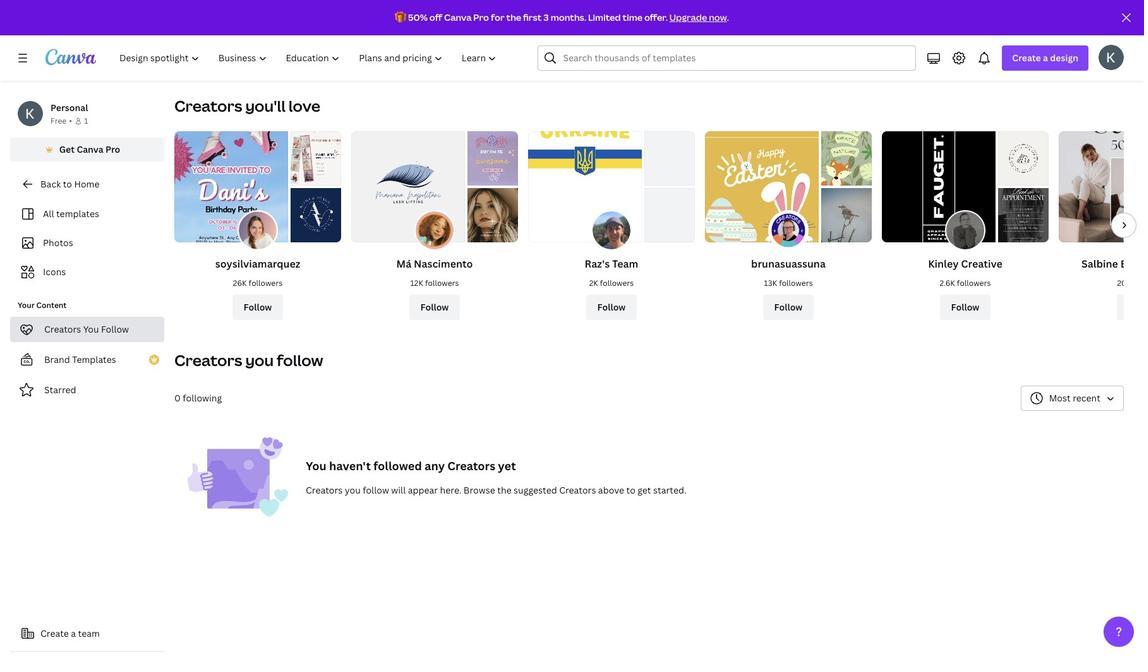 Task type: vqa. For each thing, say whether or not it's contained in the screenshot.


Task type: locate. For each thing, give the bounding box(es) containing it.
months.
[[551, 11, 587, 23]]

0 vertical spatial pro
[[474, 11, 489, 23]]

0 horizontal spatial create
[[40, 628, 69, 640]]

None search field
[[538, 46, 917, 71]]

creators you'll love
[[174, 95, 320, 116]]

1 vertical spatial you
[[306, 459, 327, 474]]

followers for kinley creative
[[957, 278, 991, 289]]

canva right off
[[444, 11, 472, 23]]

salbine
[[1082, 257, 1119, 271]]

0 vertical spatial a
[[1044, 52, 1049, 64]]

yet
[[498, 459, 516, 474]]

icons
[[43, 266, 66, 278]]

followers for raz's team
[[600, 278, 634, 289]]

creators up following
[[174, 350, 242, 371]]

you up the templates
[[83, 324, 99, 336]]

followers down brunasuassuna 'link'
[[779, 278, 813, 289]]

to right back
[[63, 178, 72, 190]]

follow for creators you follow
[[277, 350, 323, 371]]

5 followers from the left
[[957, 278, 991, 289]]

follow down 13k followers
[[775, 301, 803, 313]]

get canva pro button
[[10, 138, 164, 162]]

soysilviamarquez
[[215, 257, 300, 271]]

26k
[[233, 278, 247, 289]]

follow down 12k followers
[[421, 301, 449, 313]]

creators up browse
[[448, 459, 496, 474]]

1 vertical spatial a
[[71, 628, 76, 640]]

creators
[[174, 95, 242, 116], [44, 324, 81, 336], [174, 350, 242, 371], [448, 459, 496, 474], [306, 485, 343, 497], [559, 485, 596, 497]]

follow button for raz's team
[[587, 295, 637, 320]]

templates
[[56, 208, 99, 220]]

follow
[[277, 350, 323, 371], [363, 485, 389, 497]]

follow down 2k followers
[[598, 301, 626, 313]]

1 vertical spatial create
[[40, 628, 69, 640]]

0 vertical spatial create
[[1013, 52, 1041, 64]]

Search search field
[[563, 46, 909, 70]]

to left get
[[627, 485, 636, 497]]

your
[[18, 300, 35, 311]]

a left the team
[[71, 628, 76, 640]]

recent
[[1073, 392, 1101, 404]]

2 followers from the left
[[425, 278, 459, 289]]

creators left above
[[559, 485, 596, 497]]

templates
[[72, 354, 116, 366]]

you
[[83, 324, 99, 336], [306, 459, 327, 474]]

20k
[[1118, 278, 1132, 289]]

0 vertical spatial the
[[507, 11, 522, 23]]

má nascimento link
[[397, 257, 473, 271]]

follow button
[[233, 295, 283, 320], [410, 295, 460, 320], [587, 295, 637, 320], [764, 295, 814, 320], [941, 295, 991, 320]]

4 followers from the left
[[779, 278, 813, 289]]

will
[[391, 485, 406, 497]]

suggested
[[514, 485, 557, 497]]

1
[[84, 116, 88, 126]]

0 vertical spatial follow
[[277, 350, 323, 371]]

create left 'design'
[[1013, 52, 1041, 64]]

foll
[[1134, 278, 1145, 289]]

a inside button
[[71, 628, 76, 640]]

create left the team
[[40, 628, 69, 640]]

followers down "creative"
[[957, 278, 991, 289]]

follow button down 26k followers
[[233, 295, 283, 320]]

follow down 2.6k followers
[[952, 301, 980, 313]]

13k followers
[[764, 278, 813, 289]]

icons link
[[18, 260, 157, 284]]

top level navigation element
[[111, 46, 508, 71]]

followers down soysilviamarquez
[[249, 278, 283, 289]]

a inside dropdown button
[[1044, 52, 1049, 64]]

3 followers from the left
[[600, 278, 634, 289]]

create inside button
[[40, 628, 69, 640]]

0 vertical spatial you
[[245, 350, 274, 371]]

Most recent button
[[1021, 386, 1124, 411]]

1 horizontal spatial to
[[627, 485, 636, 497]]

1 horizontal spatial create
[[1013, 52, 1041, 64]]

here.
[[440, 485, 462, 497]]

canva inside "button"
[[77, 143, 103, 155]]

pro up back to home link
[[106, 143, 120, 155]]

back
[[40, 178, 61, 190]]

follow button down 13k followers
[[764, 295, 814, 320]]

0 vertical spatial to
[[63, 178, 72, 190]]

2 follow button from the left
[[410, 295, 460, 320]]

má
[[397, 257, 412, 271]]

0 horizontal spatial follow
[[277, 350, 323, 371]]

pro
[[474, 11, 489, 23], [106, 143, 120, 155]]

pro inside "button"
[[106, 143, 120, 155]]

pro left for
[[474, 11, 489, 23]]

creators down content
[[44, 324, 81, 336]]

0 following
[[174, 392, 222, 404]]

0 horizontal spatial canva
[[77, 143, 103, 155]]

you for creators you follow will appear here. browse the suggested creators above to get started.
[[345, 485, 361, 497]]

you haven't followed any creators yet
[[306, 459, 516, 474]]

5 follow button from the left
[[941, 295, 991, 320]]

1 horizontal spatial canva
[[444, 11, 472, 23]]

time
[[623, 11, 643, 23]]

0 horizontal spatial you
[[245, 350, 274, 371]]

follow down 26k followers
[[244, 301, 272, 313]]

appear
[[408, 485, 438, 497]]

1 followers from the left
[[249, 278, 283, 289]]

get
[[638, 485, 651, 497]]

kinley creative
[[929, 257, 1003, 271]]

20k foll
[[1118, 278, 1145, 289]]

0 vertical spatial canva
[[444, 11, 472, 23]]

3 follow button from the left
[[587, 295, 637, 320]]

brunasuassuna
[[752, 257, 826, 271]]

you for creators you follow
[[245, 350, 274, 371]]

1 follow button from the left
[[233, 295, 283, 320]]

back to home link
[[10, 172, 164, 197]]

a left 'design'
[[1044, 52, 1049, 64]]

1 vertical spatial canva
[[77, 143, 103, 155]]

1 horizontal spatial a
[[1044, 52, 1049, 64]]

creators you follow link
[[10, 317, 164, 343]]

starred
[[44, 384, 76, 396]]

1 vertical spatial you
[[345, 485, 361, 497]]

creators down haven't
[[306, 485, 343, 497]]

free
[[51, 116, 67, 126]]

creators you follow will appear here. browse the suggested creators above to get started.
[[306, 485, 687, 497]]

a
[[1044, 52, 1049, 64], [71, 628, 76, 640]]

1 horizontal spatial you
[[345, 485, 361, 497]]

1 horizontal spatial follow
[[363, 485, 389, 497]]

follow button for brunasuassuna
[[764, 295, 814, 320]]

your content
[[18, 300, 67, 311]]

create
[[1013, 52, 1041, 64], [40, 628, 69, 640]]

first
[[523, 11, 542, 23]]

starred link
[[10, 378, 164, 403]]

salbine b. | s link
[[1082, 257, 1145, 271]]

create for create a team
[[40, 628, 69, 640]]

1 horizontal spatial you
[[306, 459, 327, 474]]

follow button down 12k followers
[[410, 295, 460, 320]]

brand templates
[[44, 354, 116, 366]]

follow button down 2.6k followers
[[941, 295, 991, 320]]

follow up the templates
[[101, 324, 129, 336]]

0 horizontal spatial you
[[83, 324, 99, 336]]

2k followers
[[590, 278, 634, 289]]

haven't
[[329, 459, 371, 474]]

upgrade now button
[[670, 11, 727, 23]]

followed
[[374, 459, 422, 474]]

1 vertical spatial follow
[[363, 485, 389, 497]]

1 vertical spatial pro
[[106, 143, 120, 155]]

a for design
[[1044, 52, 1049, 64]]

0 horizontal spatial pro
[[106, 143, 120, 155]]

followers down raz's team link
[[600, 278, 634, 289]]

follow for raz's team
[[598, 301, 626, 313]]

all templates
[[43, 208, 99, 220]]

followers for soysilviamarquez
[[249, 278, 283, 289]]

4 follow button from the left
[[764, 295, 814, 320]]

you left haven't
[[306, 459, 327, 474]]

the down yet
[[498, 485, 512, 497]]

follow
[[244, 301, 272, 313], [421, 301, 449, 313], [598, 301, 626, 313], [775, 301, 803, 313], [952, 301, 980, 313], [101, 324, 129, 336]]

followers down nascimento
[[425, 278, 459, 289]]

3
[[544, 11, 549, 23]]

for
[[491, 11, 505, 23]]

creators left you'll
[[174, 95, 242, 116]]

follow button down 2k followers
[[587, 295, 637, 320]]

follow for soysilviamarquez
[[244, 301, 272, 313]]

0 horizontal spatial a
[[71, 628, 76, 640]]

canva right get
[[77, 143, 103, 155]]

1 horizontal spatial pro
[[474, 11, 489, 23]]

the
[[507, 11, 522, 23], [498, 485, 512, 497]]

the right for
[[507, 11, 522, 23]]

0 vertical spatial you
[[83, 324, 99, 336]]

follow for kinley creative
[[952, 301, 980, 313]]

create inside dropdown button
[[1013, 52, 1041, 64]]



Task type: describe. For each thing, give the bounding box(es) containing it.
team
[[78, 628, 100, 640]]

follow for creators you follow will appear here. browse the suggested creators above to get started.
[[363, 485, 389, 497]]

0
[[174, 392, 181, 404]]

photos
[[43, 237, 73, 249]]

followers for má nascimento
[[425, 278, 459, 289]]

creators for creators you follow
[[44, 324, 81, 336]]

create for create a design
[[1013, 52, 1041, 64]]

follow button for má nascimento
[[410, 295, 460, 320]]

kinley
[[929, 257, 959, 271]]

brand templates link
[[10, 348, 164, 373]]

following
[[183, 392, 222, 404]]

follow button for soysilviamarquez
[[233, 295, 283, 320]]

get canva pro
[[59, 143, 120, 155]]

home
[[74, 178, 100, 190]]

love
[[289, 95, 320, 116]]

má nascimento
[[397, 257, 473, 271]]

brunasuassuna link
[[752, 257, 826, 271]]

s
[[1139, 257, 1145, 271]]

personal
[[51, 102, 88, 114]]

most recent
[[1050, 392, 1101, 404]]

0 horizontal spatial to
[[63, 178, 72, 190]]

kendall parks image
[[1099, 45, 1124, 70]]

started.
[[654, 485, 687, 497]]

creators you follow
[[44, 324, 129, 336]]

team
[[612, 257, 639, 271]]

all
[[43, 208, 54, 220]]

you'll
[[245, 95, 286, 116]]

most
[[1050, 392, 1071, 404]]

follow for brunasuassuna
[[775, 301, 803, 313]]

🎁
[[395, 11, 406, 23]]

2.6k
[[940, 278, 956, 289]]

creative
[[962, 257, 1003, 271]]

raz's team
[[585, 257, 639, 271]]

12k followers
[[411, 278, 459, 289]]

upgrade
[[670, 11, 707, 23]]

brand
[[44, 354, 70, 366]]

raz's team link
[[585, 257, 639, 271]]

raz's
[[585, 257, 610, 271]]

now
[[709, 11, 727, 23]]

create a design button
[[1003, 46, 1089, 71]]

•
[[69, 116, 72, 126]]

b.
[[1121, 257, 1131, 271]]

create a design
[[1013, 52, 1079, 64]]

browse
[[464, 485, 495, 497]]

a for team
[[71, 628, 76, 640]]

2.6k followers
[[940, 278, 991, 289]]

free •
[[51, 116, 72, 126]]

creators for creators you'll love
[[174, 95, 242, 116]]

soysilviamarquez link
[[215, 257, 300, 271]]

content
[[36, 300, 67, 311]]

salbine b. | s
[[1082, 257, 1145, 271]]

create a team
[[40, 628, 100, 640]]

follow for má nascimento
[[421, 301, 449, 313]]

50%
[[408, 11, 428, 23]]

creators you follow
[[174, 350, 323, 371]]

creators for creators you follow will appear here. browse the suggested creators above to get started.
[[306, 485, 343, 497]]

12k
[[411, 278, 423, 289]]

photos link
[[18, 231, 157, 255]]

follow button for kinley creative
[[941, 295, 991, 320]]

create a team button
[[10, 622, 164, 647]]

any
[[425, 459, 445, 474]]

1 vertical spatial to
[[627, 485, 636, 497]]

off
[[430, 11, 443, 23]]

above
[[598, 485, 625, 497]]

1 vertical spatial the
[[498, 485, 512, 497]]

back to home
[[40, 178, 100, 190]]

26k followers
[[233, 278, 283, 289]]

|
[[1133, 257, 1136, 271]]

🎁 50% off canva pro for the first 3 months. limited time offer. upgrade now .
[[395, 11, 729, 23]]

kinley creative link
[[929, 257, 1003, 271]]

nascimento
[[414, 257, 473, 271]]

offer.
[[645, 11, 668, 23]]

.
[[727, 11, 729, 23]]

design
[[1051, 52, 1079, 64]]

followers for brunasuassuna
[[779, 278, 813, 289]]

creators for creators you follow
[[174, 350, 242, 371]]

13k
[[764, 278, 778, 289]]

get
[[59, 143, 75, 155]]

all templates link
[[18, 202, 157, 226]]



